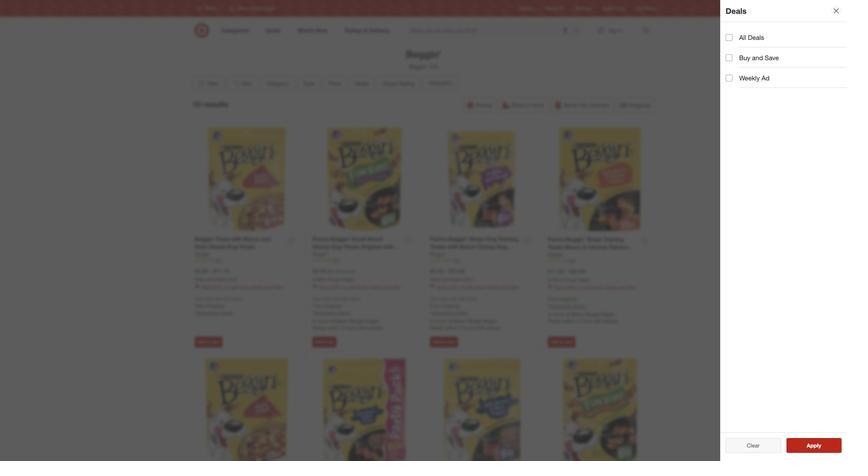 Task type: locate. For each thing, give the bounding box(es) containing it.
-
[[331, 251, 333, 258], [210, 268, 212, 275], [445, 268, 447, 275], [566, 268, 568, 275]]

fpo/apo button
[[423, 76, 459, 91]]

2 add to cart from the left
[[434, 340, 455, 345]]

small
[[352, 236, 366, 243]]

$20.99 down "1152"
[[449, 268, 465, 275]]

$20.99
[[449, 268, 465, 275], [570, 268, 586, 275]]

chewy up "("
[[313, 244, 330, 250]]

purina for purina beggin' strips dog training treats with bacon chewy dog treats
[[431, 236, 447, 243]]

siegen inside free shipping * * exclusions apply. in stock at  baton rouge siegen ready within 2 hours with pickup
[[601, 312, 616, 318]]

1 orders from the left
[[231, 297, 243, 302]]

on down $11.69 - $20.99 at baton rouge siegen
[[578, 285, 583, 291]]

beggin' up pork
[[195, 236, 215, 243]]

add for $11.69
[[551, 340, 559, 345]]

2 horizontal spatial add to cart button
[[548, 337, 576, 348]]

2 cart from the left
[[447, 340, 455, 345]]

orders down the $3.69 - $17.79 when purchased online
[[231, 297, 243, 302]]

2 online from the left
[[463, 277, 474, 282]]

food, down the 1152 link
[[475, 285, 486, 291]]

0 horizontal spatial pickup
[[369, 325, 383, 331]]

shipping down $3.49 - $20.99 when purchased online
[[441, 303, 459, 309]]

treats down 227 link
[[252, 285, 264, 291]]

0 horizontal spatial stock
[[318, 319, 330, 324]]

1 horizontal spatial pickup
[[486, 325, 501, 331]]

purina for purina beggin' strips training treats bacon & cheese flavors dog treats
[[548, 236, 565, 243]]

1 cart from the left
[[212, 340, 220, 345]]

1 horizontal spatial in
[[431, 319, 434, 324]]

$0.58
[[329, 269, 340, 274]]

bacon left 631
[[313, 251, 329, 258]]

1 horizontal spatial strips
[[588, 236, 603, 243]]

3 orders from the left
[[467, 297, 479, 302]]

orders for $17.79
[[231, 297, 243, 302]]

with
[[231, 236, 242, 243], [383, 244, 394, 250], [448, 244, 459, 250], [215, 297, 223, 302], [333, 297, 340, 302], [451, 297, 458, 302], [594, 319, 603, 324], [359, 325, 367, 331], [476, 325, 485, 331]]

pet down $3.49 - $20.99 when purchased online
[[467, 285, 474, 291]]

1 horizontal spatial when
[[431, 277, 441, 282]]

cart for $3.69
[[212, 340, 220, 345]]

ready for purina beggin' strips dog training treats with bacon chewy dog treats
[[431, 325, 444, 331]]

pet down )
[[349, 285, 356, 291]]

on for with
[[460, 285, 466, 291]]

bacon
[[244, 236, 260, 243], [460, 244, 477, 250], [566, 244, 582, 251], [313, 251, 329, 258]]

1 add to cart from the left
[[198, 340, 220, 345]]

orders
[[231, 297, 243, 302], [349, 297, 361, 302], [467, 297, 479, 302]]

apply.
[[574, 304, 587, 309], [221, 311, 233, 316], [338, 311, 351, 316], [456, 311, 469, 316]]

0 horizontal spatial cart
[[212, 340, 220, 345]]

rouge inside free shipping * * exclusions apply. in stock at  baton rouge siegen ready within 2 hours with pickup
[[586, 312, 600, 318]]

add to cart button for $3.49
[[431, 337, 458, 348]]

price
[[329, 80, 341, 87]]

only inside only ships with $35 orders free shipping * * exclusions apply.
[[195, 297, 203, 302]]

shipping down the $3.69 - $17.79 when purchased online
[[206, 303, 224, 309]]

pickup button
[[464, 98, 497, 113]]

buy
[[740, 54, 751, 62]]

ready inside free shipping * * exclusions apply. in stock at  baton rouge siegen ready within 2 hours with pickup
[[548, 319, 562, 324]]

pet down the $3.69 - $17.79 when purchased online
[[231, 285, 238, 291]]

within
[[563, 319, 576, 324], [328, 325, 340, 331], [445, 325, 458, 331]]

beggin' left "(10)"
[[409, 63, 428, 70]]

with inside beggin' pizza with bacon and pork chewy dog treats
[[231, 236, 242, 243]]

0 horizontal spatial only ships with $35 orders free shipping * * exclusions apply. in stock at  baton rouge siegen ready within 2 hours with pickup
[[313, 297, 383, 331]]

orders down $3.49 - $20.99 when purchased online
[[467, 297, 479, 302]]

$3.49 inside $3.49 - $20.99 when purchased online
[[431, 268, 444, 275]]

chewy up the 1152 link
[[478, 244, 496, 250]]

and for beggin' pizza with bacon and pork chewy dog treats
[[265, 285, 273, 291]]

0 vertical spatial ad
[[560, 6, 565, 11]]

weekly right weekly ad option
[[740, 74, 761, 82]]

$35
[[224, 297, 230, 302], [342, 297, 348, 302], [459, 297, 466, 302]]

0 horizontal spatial add to cart button
[[195, 337, 223, 348]]

$3.49 for (
[[313, 268, 326, 275]]

$20.99 down 328
[[570, 268, 586, 275]]

1 vertical spatial weekly
[[740, 74, 761, 82]]

training inside purina beggin' strips training treats bacon & cheese flavors dog treats
[[604, 236, 625, 243]]

1 horizontal spatial online
[[463, 277, 474, 282]]

same day delivery button
[[552, 98, 614, 113]]

rouge
[[329, 277, 341, 282], [565, 277, 577, 282], [586, 312, 600, 318], [350, 319, 364, 324], [468, 319, 482, 324]]

3 add from the left
[[551, 340, 559, 345]]

1 chewy from the left
[[208, 244, 226, 250]]

save
[[766, 54, 780, 62], [202, 285, 212, 291], [320, 285, 330, 291], [437, 285, 448, 291], [555, 285, 566, 291]]

$11.69
[[548, 268, 565, 275]]

find stores
[[636, 6, 657, 11]]

1 only ships with $35 orders free shipping * * exclusions apply. in stock at  baton rouge siegen ready within 2 hours with pickup from the left
[[313, 297, 383, 331]]

1 ships from the left
[[204, 297, 214, 302]]

0 horizontal spatial purina
[[313, 236, 329, 243]]

only down $3.49 - $20.99 when purchased online
[[431, 297, 439, 302]]

2 horizontal spatial add
[[551, 340, 559, 345]]

1 purchased from the left
[[207, 277, 226, 282]]

guest rating button
[[377, 76, 421, 91]]

save down $11.69 - $20.99 at baton rouge siegen
[[555, 285, 566, 291]]

food, for dog
[[239, 285, 250, 291]]

purchased inside $3.49 - $20.99 when purchased online
[[442, 277, 462, 282]]

$20.99 inside $11.69 - $20.99 at baton rouge siegen
[[570, 268, 586, 275]]

$35 down the $3.69 - $17.79 when purchased online
[[224, 297, 230, 302]]

2 to from the left
[[442, 340, 446, 345]]

when for $3.49
[[431, 277, 441, 282]]

treats for purina beggin' strips training treats bacon & cheese flavors dog treats
[[605, 285, 617, 291]]

add for $3.69
[[198, 340, 206, 345]]

3 $35 from the left
[[459, 297, 466, 302]]

training up the 1152 link
[[499, 236, 519, 243]]

1 horizontal spatial within
[[445, 325, 458, 331]]

3 only from the left
[[431, 297, 439, 302]]

20% down $11.69 - $20.99 at baton rouge siegen
[[567, 285, 577, 291]]

2 horizontal spatial $35
[[459, 297, 466, 302]]

within inside free shipping * * exclusions apply. in stock at  baton rouge siegen ready within 2 hours with pickup
[[563, 319, 576, 324]]

1152
[[452, 258, 461, 263]]

1 horizontal spatial $3.49
[[431, 268, 444, 275]]

3 cart from the left
[[565, 340, 573, 345]]

$35 inside only ships with $35 orders free shipping * * exclusions apply.
[[224, 297, 230, 302]]

exclusions inside only ships with $35 orders free shipping * * exclusions apply.
[[197, 311, 219, 316]]

(
[[327, 269, 329, 274]]

1 horizontal spatial only ships with $35 orders free shipping * * exclusions apply. in stock at  baton rouge siegen ready within 2 hours with pickup
[[431, 297, 501, 331]]

0 horizontal spatial $35
[[224, 297, 230, 302]]

2 horizontal spatial only
[[431, 297, 439, 302]]

3 to from the left
[[560, 340, 564, 345]]

treats down 328 link
[[605, 285, 617, 291]]

0 horizontal spatial 2
[[341, 325, 344, 331]]

1 online from the left
[[227, 277, 238, 282]]

beggin' inside beggin' pizza with bacon and pork chewy dog treats
[[195, 236, 215, 243]]

food, up free shipping * * exclusions apply. in stock at  baton rouge siegen ready within 2 hours with pickup at the right bottom
[[593, 285, 604, 291]]

1 horizontal spatial stock
[[436, 319, 447, 324]]

beggin' up "1152"
[[449, 236, 468, 243]]

6oz
[[334, 251, 343, 258]]

2 horizontal spatial in
[[548, 312, 552, 318]]

0 horizontal spatial weekly ad
[[546, 6, 565, 11]]

purina beggin' strips bacon & beef flavor chewy dog treats image
[[431, 359, 535, 462], [431, 359, 535, 462]]

20% for bacon
[[567, 285, 577, 291]]

save 20% on pet food, treats and litter down )
[[320, 285, 401, 291]]

1 horizontal spatial purina
[[431, 236, 447, 243]]

beggin'
[[406, 48, 442, 60], [409, 63, 428, 70], [195, 236, 215, 243], [331, 236, 350, 243], [449, 236, 468, 243], [567, 236, 586, 243], [195, 251, 211, 257], [313, 251, 329, 257], [431, 251, 447, 257], [548, 252, 565, 257]]

pick
[[316, 340, 324, 345]]

at inside free shipping * * exclusions apply. in stock at  baton rouge siegen ready within 2 hours with pickup
[[566, 312, 571, 318]]

2 horizontal spatial chewy
[[478, 244, 496, 250]]

328
[[569, 258, 576, 264]]

chewy down pizza
[[208, 244, 226, 250]]

3 ships from the left
[[440, 297, 450, 302]]

bacon up "1152"
[[460, 244, 477, 250]]

free inside free shipping * * exclusions apply. in stock at  baton rouge siegen ready within 2 hours with pickup
[[548, 297, 558, 302]]

2 horizontal spatial 2
[[577, 319, 580, 324]]

ships down $3.49 - $20.99 when purchased online
[[440, 297, 450, 302]]

purchased for $20.99
[[442, 277, 462, 282]]

on down $3.49 - $20.99 when purchased online
[[460, 285, 466, 291]]

ships down the $3.69 - $17.79 when purchased online
[[204, 297, 214, 302]]

328 link
[[548, 258, 653, 264]]

beggin' beggin' (10)
[[406, 48, 442, 70]]

&
[[584, 244, 587, 251]]

deals right all
[[749, 34, 765, 41]]

beggin' pizza with bacon and pork chewy dog treats image
[[195, 127, 299, 232], [195, 127, 299, 232]]

$35 for $0.58
[[342, 297, 348, 302]]

to
[[207, 340, 211, 345], [442, 340, 446, 345], [560, 340, 564, 345]]

strips inside purina beggin' strips training treats bacon & cheese flavors dog treats
[[588, 236, 603, 243]]

at
[[313, 277, 316, 282], [548, 277, 552, 282], [566, 312, 571, 318], [331, 319, 335, 324], [449, 319, 453, 324]]

litter for purina beggin' strips dog training treats with bacon chewy dog treats
[[510, 285, 519, 291]]

baton
[[317, 277, 328, 282], [553, 277, 564, 282], [572, 312, 584, 318], [336, 319, 349, 324], [454, 319, 467, 324]]

on
[[225, 285, 230, 291], [342, 285, 348, 291], [460, 285, 466, 291], [578, 285, 583, 291]]

at inside $11.69 - $20.99 at baton rouge siegen
[[548, 277, 552, 282]]

purina beggin' strips training treats bacon & cheese flavors dog treats
[[548, 236, 628, 258]]

apply. for beggin' pizza with bacon and pork chewy dog treats
[[221, 311, 233, 316]]

2 add from the left
[[434, 340, 441, 345]]

save 20% on pet food, treats and litter up free shipping * * exclusions apply. in stock at  baton rouge siegen ready within 2 hours with pickup at the right bottom
[[555, 285, 637, 291]]

within for purina beggin' strips dog training treats with bacon chewy dog treats
[[445, 325, 458, 331]]

2 only ships with $35 orders free shipping * * exclusions apply. in stock at  baton rouge siegen ready within 2 hours with pickup from the left
[[431, 297, 501, 331]]

in inside free shipping * * exclusions apply. in stock at  baton rouge siegen ready within 2 hours with pickup
[[548, 312, 552, 318]]

stores
[[645, 6, 657, 11]]

20% down the $3.69 - $17.79 when purchased online
[[213, 285, 223, 291]]

orders inside only ships with $35 orders free shipping * * exclusions apply.
[[231, 297, 243, 302]]

in
[[548, 312, 552, 318], [313, 319, 317, 324], [431, 319, 434, 324]]

beggin' up 6oz
[[331, 236, 350, 243]]

purina inside purina beggin' small breed chewy dog treats original with bacon - 6oz
[[313, 236, 329, 243]]

0 horizontal spatial when
[[195, 277, 206, 282]]

online
[[227, 277, 238, 282], [463, 277, 474, 282]]

0 horizontal spatial $20.99
[[449, 268, 465, 275]]

when inside $3.49 - $20.99 when purchased online
[[431, 277, 441, 282]]

flavors
[[610, 244, 628, 251]]

*
[[577, 297, 579, 302], [224, 303, 225, 309], [342, 303, 343, 309], [459, 303, 461, 309], [548, 304, 550, 309], [195, 311, 197, 316], [313, 311, 314, 316], [431, 311, 432, 316]]

0 horizontal spatial within
[[328, 325, 340, 331]]

1 when from the left
[[195, 277, 206, 282]]

2 orders from the left
[[349, 297, 361, 302]]

0 horizontal spatial ships
[[204, 297, 214, 302]]

apply button
[[787, 439, 843, 454]]

bacon left &
[[566, 244, 582, 251]]

$35 down $3.49 - $20.99 when purchased online
[[459, 297, 466, 302]]

add
[[198, 340, 206, 345], [434, 340, 441, 345], [551, 340, 559, 345]]

Weekly Ad checkbox
[[726, 75, 733, 82]]

2 horizontal spatial ships
[[440, 297, 450, 302]]

pet down $11.69 - $20.99 at baton rouge siegen
[[585, 285, 592, 291]]

beggin' link up $11.69
[[548, 251, 565, 258]]

20% for treats
[[449, 285, 459, 291]]

add to cart for $3.49
[[434, 340, 455, 345]]

beggin' pizza chewy bacon & pork flavor dog treats - 25oz image
[[195, 359, 299, 462], [195, 359, 299, 462]]

stock
[[554, 312, 565, 318], [318, 319, 330, 324], [436, 319, 447, 324]]

0 horizontal spatial chewy
[[208, 244, 226, 250]]

$3.49 inside $3.49 ( $0.58 /ounce ) at baton rouge siegen
[[313, 268, 326, 275]]

2 horizontal spatial add to cart
[[551, 340, 573, 345]]

save 20% on pet food, treats and litter for original
[[320, 285, 401, 291]]

beggin' link left 6oz
[[313, 251, 329, 258]]

online inside the $3.69 - $17.79 when purchased online
[[227, 277, 238, 282]]

shipping down $3.49 ( $0.58 /ounce ) at baton rouge siegen
[[323, 303, 342, 309]]

- inside $11.69 - $20.99 at baton rouge siegen
[[566, 268, 568, 275]]

deals button
[[350, 76, 375, 91]]

3 chewy from the left
[[478, 244, 496, 250]]

2 inside free shipping * * exclusions apply. in stock at  baton rouge siegen ready within 2 hours with pickup
[[577, 319, 580, 324]]

1 horizontal spatial orders
[[349, 297, 361, 302]]

1 horizontal spatial $35
[[342, 297, 348, 302]]

bacon inside purina beggin' strips dog training treats with bacon chewy dog treats
[[460, 244, 477, 250]]

2 ships from the left
[[322, 297, 332, 302]]

0 horizontal spatial ready
[[313, 325, 326, 331]]

3 add to cart button from the left
[[548, 337, 576, 348]]

only for $0.58
[[313, 297, 321, 302]]

siegen inside $11.69 - $20.99 at baton rouge siegen
[[578, 277, 591, 282]]

on down the $3.69 - $17.79 when purchased online
[[225, 285, 230, 291]]

20% down $3.49 - $20.99 when purchased online
[[449, 285, 459, 291]]

pick it up button
[[313, 337, 337, 348]]

1 to from the left
[[207, 340, 211, 345]]

within for purina beggin' small breed chewy dog treats original with bacon - 6oz
[[328, 325, 340, 331]]

weekly ad right "registry"
[[546, 6, 565, 11]]

weekly ad down the buy and save
[[740, 74, 770, 82]]

deals right price
[[355, 80, 369, 87]]

- inside purina beggin' small breed chewy dog treats original with bacon - 6oz
[[331, 251, 333, 258]]

apply. inside only ships with $35 orders free shipping * * exclusions apply.
[[221, 311, 233, 316]]

ad down the buy and save
[[762, 74, 770, 82]]

1 horizontal spatial add
[[434, 340, 441, 345]]

strips up 'cheese'
[[588, 236, 603, 243]]

dog
[[486, 236, 497, 243], [228, 244, 238, 250], [332, 244, 342, 250], [497, 244, 508, 250], [548, 252, 559, 258]]

save right buy
[[766, 54, 780, 62]]

ad left redcard
[[560, 6, 565, 11]]

purina beggin' strips dog training treats with bacon chewy dog treats image
[[431, 127, 535, 232], [431, 127, 535, 232]]

ships down $3.49 ( $0.58 /ounce ) at baton rouge siegen
[[322, 297, 332, 302]]

1 $3.49 from the left
[[313, 268, 326, 275]]

0 horizontal spatial hours
[[345, 325, 357, 331]]

1 horizontal spatial weekly ad
[[740, 74, 770, 82]]

2 horizontal spatial stock
[[554, 312, 565, 318]]

beggin' bacon, pork and beef chewy dog treats - 40oz image
[[313, 359, 417, 462], [313, 359, 417, 462]]

1 vertical spatial ad
[[762, 74, 770, 82]]

purina beggin' strips training treats bacon & cheese flavors dog treats image
[[548, 127, 653, 232], [548, 127, 653, 232]]

food, down 227 link
[[239, 285, 250, 291]]

ready for purina beggin' small breed chewy dog treats original with bacon - 6oz
[[313, 325, 326, 331]]

filter button
[[192, 76, 224, 91]]

1 add to cart button from the left
[[195, 337, 223, 348]]

2 $3.49 from the left
[[431, 268, 444, 275]]

hours
[[581, 319, 593, 324], [345, 325, 357, 331], [463, 325, 475, 331]]

treats for purina beggin' small breed chewy dog treats original with bacon - 6oz
[[369, 285, 381, 291]]

beggin' link up $3.49 - $20.99 when purchased online
[[431, 251, 447, 258]]

beggin' inside purina beggin' strips training treats bacon & cheese flavors dog treats
[[567, 236, 586, 243]]

free inside only ships with $35 orders free shipping * * exclusions apply.
[[195, 303, 204, 309]]

0 horizontal spatial online
[[227, 277, 238, 282]]

0 horizontal spatial to
[[207, 340, 211, 345]]

apply. for purina beggin' small breed chewy dog treats original with bacon - 6oz
[[338, 311, 351, 316]]

2 only from the left
[[313, 297, 321, 302]]

only down $3.49 ( $0.58 /ounce ) at baton rouge siegen
[[313, 297, 321, 302]]

2 horizontal spatial ready
[[548, 319, 562, 324]]

online down the 1152 link
[[463, 277, 474, 282]]

strips inside purina beggin' strips dog training treats with bacon chewy dog treats
[[470, 236, 485, 243]]

2 horizontal spatial cart
[[565, 340, 573, 345]]

1 horizontal spatial ships
[[322, 297, 332, 302]]

2 horizontal spatial to
[[560, 340, 564, 345]]

when for $3.69
[[195, 277, 206, 282]]

free for beggin' pizza with bacon and pork chewy dog treats
[[195, 303, 204, 309]]

only ships with $35 orders free shipping * * exclusions apply. in stock at  baton rouge siegen ready within 2 hours with pickup for $20.99
[[431, 297, 501, 331]]

treats down the 1152 link
[[487, 285, 499, 291]]

1 horizontal spatial hours
[[463, 325, 475, 331]]

bacon inside purina beggin' small breed chewy dog treats original with bacon - 6oz
[[313, 251, 329, 258]]

beggin' link for purina beggin' strips training treats bacon & cheese flavors dog treats
[[548, 251, 565, 258]]

and for purina beggin' strips training treats bacon & cheese flavors dog treats
[[618, 285, 626, 291]]

0 horizontal spatial only
[[195, 297, 203, 302]]

add to cart
[[198, 340, 220, 345], [434, 340, 455, 345], [551, 340, 573, 345]]

2 when from the left
[[431, 277, 441, 282]]

1 horizontal spatial training
[[604, 236, 625, 243]]

purina inside purina beggin' strips dog training treats with bacon chewy dog treats
[[431, 236, 447, 243]]

shop
[[512, 102, 525, 109]]

only ships with $35 orders free shipping * * exclusions apply. in stock at  baton rouge siegen ready within 2 hours with pickup for $0.58
[[313, 297, 383, 331]]

(10)
[[430, 63, 438, 70]]

store
[[532, 102, 545, 109]]

631 link
[[313, 258, 417, 264]]

0 horizontal spatial $3.49
[[313, 268, 326, 275]]

strips
[[470, 236, 485, 243], [588, 236, 603, 243]]

1 $35 from the left
[[224, 297, 230, 302]]

beggin' inside purina beggin' strips dog training treats with bacon chewy dog treats
[[449, 236, 468, 243]]

orders down )
[[349, 297, 361, 302]]

1 vertical spatial deals
[[749, 34, 765, 41]]

beggin' link down pork
[[195, 251, 211, 258]]

deals up all
[[726, 6, 747, 15]]

beggin' up &
[[567, 236, 586, 243]]

2 horizontal spatial deals
[[749, 34, 765, 41]]

treats up 227 link
[[240, 244, 255, 250]]

training
[[499, 236, 519, 243], [604, 236, 625, 243]]

weekly right "registry"
[[546, 6, 559, 11]]

strips up the 1152 link
[[470, 236, 485, 243]]

20% for dog
[[331, 285, 341, 291]]

when inside the $3.69 - $17.79 when purchased online
[[195, 277, 206, 282]]

$3.49
[[313, 268, 326, 275], [431, 268, 444, 275]]

in for purina beggin' strips dog training treats with bacon chewy dog treats
[[431, 319, 434, 324]]

2 chewy from the left
[[313, 244, 330, 250]]

training up flavors
[[604, 236, 625, 243]]

treats down small
[[344, 244, 360, 250]]

$20.99 inside $3.49 - $20.99 when purchased online
[[449, 268, 465, 275]]

online for $20.99
[[463, 277, 474, 282]]

to for $11.69
[[560, 340, 564, 345]]

day
[[580, 102, 589, 109]]

strips for bacon
[[470, 236, 485, 243]]

food, down 631 link
[[357, 285, 368, 291]]

2 horizontal spatial orders
[[467, 297, 479, 302]]

litter
[[274, 285, 284, 291], [392, 285, 401, 291], [510, 285, 519, 291], [628, 285, 637, 291]]

add to cart for $11.69
[[551, 340, 573, 345]]

0 horizontal spatial orders
[[231, 297, 243, 302]]

shipping for purina beggin' strips dog training treats with bacon chewy dog treats
[[441, 303, 459, 309]]

purchased down "1152"
[[442, 277, 462, 282]]

save down the $3.69 - $17.79 when purchased online
[[202, 285, 212, 291]]

1 horizontal spatial deals
[[726, 6, 747, 15]]

with inside free shipping * * exclusions apply. in stock at  baton rouge siegen ready within 2 hours with pickup
[[594, 319, 603, 324]]

ad
[[560, 6, 565, 11], [762, 74, 770, 82]]

2 vertical spatial deals
[[355, 80, 369, 87]]

save 20% on pet food, treats and litter down the 1152 link
[[437, 285, 519, 291]]

1 horizontal spatial purchased
[[442, 277, 462, 282]]

0 horizontal spatial purchased
[[207, 277, 226, 282]]

strips for cheese
[[588, 236, 603, 243]]

weekly
[[546, 6, 559, 11], [740, 74, 761, 82]]

food,
[[239, 285, 250, 291], [357, 285, 368, 291], [475, 285, 486, 291], [593, 285, 604, 291]]

save down $3.49 - $20.99 when purchased online
[[437, 285, 448, 291]]

treats down 631 link
[[369, 285, 381, 291]]

0 horizontal spatial in
[[313, 319, 317, 324]]

online down $17.79
[[227, 277, 238, 282]]

1 add from the left
[[198, 340, 206, 345]]

exclusions
[[550, 304, 573, 309], [197, 311, 219, 316], [314, 311, 337, 316], [432, 311, 455, 316]]

1 horizontal spatial $20.99
[[570, 268, 586, 275]]

save for purina beggin' strips training treats bacon & cheese flavors dog treats
[[555, 285, 566, 291]]

- inside $3.49 - $20.99 when purchased online
[[445, 268, 447, 275]]

2 horizontal spatial hours
[[581, 319, 593, 324]]

cart
[[212, 340, 220, 345], [447, 340, 455, 345], [565, 340, 573, 345]]

$35 down $3.49 ( $0.58 /ounce ) at baton rouge siegen
[[342, 297, 348, 302]]

purina beggin' small breed chewy dog treats original with bacon - 6oz image
[[313, 127, 417, 232], [313, 127, 417, 232]]

0 horizontal spatial add to cart
[[198, 340, 220, 345]]

2 purchased from the left
[[442, 277, 462, 282]]

litter for beggin' pizza with bacon and pork chewy dog treats
[[274, 285, 284, 291]]

0 horizontal spatial deals
[[355, 80, 369, 87]]

1 vertical spatial weekly ad
[[740, 74, 770, 82]]

1 horizontal spatial add to cart button
[[431, 337, 458, 348]]

treats up $11.69 - $20.99 at baton rouge siegen
[[561, 252, 576, 258]]

2 $35 from the left
[[342, 297, 348, 302]]

2 horizontal spatial within
[[563, 319, 576, 324]]

pickup for purina beggin' small breed chewy dog treats original with bacon - 6oz
[[369, 325, 383, 331]]

1 horizontal spatial ready
[[431, 325, 444, 331]]

on down /ounce
[[342, 285, 348, 291]]

0 vertical spatial weekly ad
[[546, 6, 565, 11]]

exclusions for purina beggin' small breed chewy dog treats original with bacon - 6oz
[[314, 311, 337, 316]]

litter for purina beggin' strips training treats bacon & cheese flavors dog treats
[[628, 285, 637, 291]]

save down $3.49 ( $0.58 /ounce ) at baton rouge siegen
[[320, 285, 330, 291]]

weekly ad inside deals dialog
[[740, 74, 770, 82]]

ships inside only ships with $35 orders free shipping * * exclusions apply.
[[204, 297, 214, 302]]

apply. inside free shipping * * exclusions apply. in stock at  baton rouge siegen ready within 2 hours with pickup
[[574, 304, 587, 309]]

shipping inside only ships with $35 orders free shipping * * exclusions apply.
[[206, 303, 224, 309]]

purchased inside the $3.69 - $17.79 when purchased online
[[207, 277, 226, 282]]

2 horizontal spatial purina
[[548, 236, 565, 243]]

2 horizontal spatial pickup
[[604, 319, 618, 324]]

0 horizontal spatial weekly
[[546, 6, 559, 11]]

1 horizontal spatial to
[[442, 340, 446, 345]]

purina beggin' fun size with bacon & cheese chewy dog treats - 6oz image
[[548, 359, 653, 462], [548, 359, 653, 462]]

bacon up 227 link
[[244, 236, 260, 243]]

chewy inside beggin' pizza with bacon and pork chewy dog treats
[[208, 244, 226, 250]]

purchased down $17.79
[[207, 277, 226, 282]]

0 horizontal spatial training
[[499, 236, 519, 243]]

deals dialog
[[721, 0, 848, 462]]

2
[[577, 319, 580, 324], [341, 325, 344, 331], [459, 325, 462, 331]]

1 only from the left
[[195, 297, 203, 302]]

orders for $20.99
[[467, 297, 479, 302]]

save 20% on pet food, treats and litter for bacon
[[437, 285, 519, 291]]

save 20% on pet food, treats and litter
[[202, 285, 284, 291], [320, 285, 401, 291], [437, 285, 519, 291], [555, 285, 637, 291]]

beggin' link for purina beggin' small breed chewy dog treats original with bacon - 6oz
[[313, 251, 329, 258]]

3 add to cart from the left
[[551, 340, 573, 345]]

0 horizontal spatial strips
[[470, 236, 485, 243]]

20% down $3.49 ( $0.58 /ounce ) at baton rouge siegen
[[331, 285, 341, 291]]

pet
[[231, 285, 238, 291], [349, 285, 356, 291], [467, 285, 474, 291], [585, 285, 592, 291]]

in for purina beggin' small breed chewy dog treats original with bacon - 6oz
[[313, 319, 317, 324]]

only down the $3.69
[[195, 297, 203, 302]]

1 horizontal spatial ad
[[762, 74, 770, 82]]

2 add to cart button from the left
[[431, 337, 458, 348]]

purina inside purina beggin' strips training treats bacon & cheese flavors dog treats
[[548, 236, 565, 243]]

purina beggin' strips training treats bacon & cheese flavors dog treats link
[[548, 236, 637, 258]]

purchased
[[207, 277, 226, 282], [442, 277, 462, 282]]

1 horizontal spatial chewy
[[313, 244, 330, 250]]

1 horizontal spatial only
[[313, 297, 321, 302]]

shipping for purina beggin' small breed chewy dog treats original with bacon - 6oz
[[323, 303, 342, 309]]

1 horizontal spatial add to cart
[[434, 340, 455, 345]]

0 horizontal spatial add
[[198, 340, 206, 345]]

free
[[548, 297, 558, 302], [195, 303, 204, 309], [313, 303, 322, 309], [431, 303, 440, 309]]

1 horizontal spatial 2
[[459, 325, 462, 331]]

treats for beggin' pizza with bacon and pork chewy dog treats
[[252, 285, 264, 291]]

- for purina beggin' strips training treats bacon & cheese flavors dog treats
[[566, 268, 568, 275]]

guest rating
[[383, 80, 415, 87]]

save 20% on pet food, treats and litter down $17.79
[[202, 285, 284, 291]]

online inside $3.49 - $20.99 when purchased online
[[463, 277, 474, 282]]

1 horizontal spatial weekly
[[740, 74, 761, 82]]

shipping down $11.69 - $20.99 at baton rouge siegen
[[559, 297, 577, 302]]

- inside the $3.69 - $17.79 when purchased online
[[210, 268, 212, 275]]

1 horizontal spatial cart
[[447, 340, 455, 345]]

treats up $3.49 - $20.99 when purchased online
[[431, 244, 446, 250]]



Task type: describe. For each thing, give the bounding box(es) containing it.
only for $17.79
[[195, 297, 203, 302]]

hours for purina beggin' small breed chewy dog treats original with bacon - 6oz
[[345, 325, 357, 331]]

clear
[[748, 443, 761, 450]]

$3.69 - $17.79 when purchased online
[[195, 268, 238, 282]]

treats inside purina beggin' small breed chewy dog treats original with bacon - 6oz
[[344, 244, 360, 250]]

save 20% on pet food, treats and litter for cheese
[[555, 285, 637, 291]]

pet for bacon
[[467, 285, 474, 291]]

find
[[636, 6, 644, 11]]

save for beggin' pizza with bacon and pork chewy dog treats
[[202, 285, 212, 291]]

shipping for beggin' pizza with bacon and pork chewy dog treats
[[206, 303, 224, 309]]

to for $3.69
[[207, 340, 211, 345]]

$20.99 for $3.49 - $20.99
[[449, 268, 465, 275]]

$35 for $20.99
[[459, 297, 466, 302]]

- for beggin' pizza with bacon and pork chewy dog treats
[[210, 268, 212, 275]]

target circle link
[[603, 6, 625, 11]]

exclusions for purina beggin' strips dog training treats with bacon chewy dog treats
[[432, 311, 455, 316]]

category button
[[261, 76, 295, 91]]

$3.49 for -
[[431, 268, 444, 275]]

hours for purina beggin' strips dog training treats with bacon chewy dog treats
[[463, 325, 475, 331]]

on for &
[[578, 285, 583, 291]]

add to cart button for $11.69
[[548, 337, 576, 348]]

What can we help you find? suggestions appear below search field
[[407, 23, 575, 38]]

find stores link
[[636, 6, 657, 11]]

pet for original
[[349, 285, 356, 291]]

rating
[[399, 80, 415, 87]]

pickup inside free shipping * * exclusions apply. in stock at  baton rouge siegen ready within 2 hours with pickup
[[604, 319, 618, 324]]

dog inside beggin' pizza with bacon and pork chewy dog treats
[[228, 244, 238, 250]]

type button
[[297, 76, 320, 91]]

2 for purina beggin' small breed chewy dog treats original with bacon - 6oz
[[341, 325, 344, 331]]

beggin' up $3.49 - $20.99 when purchased online
[[431, 251, 447, 257]]

cart for $11.69
[[565, 340, 573, 345]]

up
[[329, 340, 334, 345]]

all deals
[[740, 34, 765, 41]]

on for treats
[[342, 285, 348, 291]]

shop in store
[[512, 102, 545, 109]]

only for $20.99
[[431, 297, 439, 302]]

pickup
[[476, 102, 493, 109]]

beggin' up $11.69
[[548, 252, 565, 257]]

beggin' pizza with bacon and pork chewy dog treats
[[195, 236, 271, 250]]

training inside purina beggin' strips dog training treats with bacon chewy dog treats
[[499, 236, 519, 243]]

exclusions for beggin' pizza with bacon and pork chewy dog treats
[[197, 311, 219, 316]]

food, for original
[[357, 285, 368, 291]]

only ships with $35 orders free shipping * * exclusions apply.
[[195, 297, 243, 316]]

stock for purina beggin' small breed chewy dog treats original with bacon - 6oz
[[318, 319, 330, 324]]

sort
[[242, 80, 252, 87]]

227 link
[[195, 258, 299, 264]]

631
[[334, 258, 341, 263]]

pizza
[[216, 236, 230, 243]]

save for purina beggin' small breed chewy dog treats original with bacon - 6oz
[[320, 285, 330, 291]]

food, for bacon
[[475, 285, 486, 291]]

free for purina beggin' strips dog training treats with bacon chewy dog treats
[[431, 303, 440, 309]]

dog inside purina beggin' small breed chewy dog treats original with bacon - 6oz
[[332, 244, 342, 250]]

all
[[740, 34, 747, 41]]

ad inside deals dialog
[[762, 74, 770, 82]]

purina beggin' small breed chewy dog treats original with bacon - 6oz
[[313, 236, 394, 258]]

$35 for $17.79
[[224, 297, 230, 302]]

dog inside purina beggin' strips training treats bacon & cheese flavors dog treats
[[548, 252, 559, 258]]

chewy inside purina beggin' strips dog training treats with bacon chewy dog treats
[[478, 244, 496, 250]]

)
[[355, 269, 356, 274]]

and inside deals dialog
[[753, 54, 764, 62]]

purina beggin' small breed chewy dog treats original with bacon - 6oz link
[[313, 236, 401, 258]]

same
[[564, 102, 578, 109]]

apply. for purina beggin' strips dog training treats with bacon chewy dog treats
[[456, 311, 469, 316]]

price button
[[323, 76, 347, 91]]

buy and save
[[740, 54, 780, 62]]

treats up $11.69
[[548, 244, 564, 251]]

and for purina beggin' strips dog training treats with bacon chewy dog treats
[[500, 285, 508, 291]]

it
[[325, 340, 328, 345]]

type
[[303, 80, 315, 87]]

beggin' left 6oz
[[313, 251, 329, 257]]

shop in store button
[[500, 98, 549, 113]]

baton inside free shipping * * exclusions apply. in stock at  baton rouge siegen ready within 2 hours with pickup
[[572, 312, 584, 318]]

pork
[[195, 244, 207, 250]]

ships for $0.58
[[322, 297, 332, 302]]

filter
[[207, 80, 219, 87]]

/ounce
[[340, 269, 355, 274]]

weekly ad link
[[546, 6, 565, 11]]

in
[[527, 102, 531, 109]]

beggin' down pork
[[195, 251, 211, 257]]

pet for cheese
[[585, 285, 592, 291]]

purina for purina beggin' small breed chewy dog treats original with bacon - 6oz
[[313, 236, 329, 243]]

beggin' inside "beggin' beggin' (10)"
[[409, 63, 428, 70]]

stock for purina beggin' strips dog training treats with bacon chewy dog treats
[[436, 319, 447, 324]]

breed
[[368, 236, 383, 243]]

save inside deals dialog
[[766, 54, 780, 62]]

pet for dog
[[231, 285, 238, 291]]

0 vertical spatial weekly
[[546, 6, 559, 11]]

bacon inside beggin' pizza with bacon and pork chewy dog treats
[[244, 236, 260, 243]]

chewy inside purina beggin' small breed chewy dog treats original with bacon - 6oz
[[313, 244, 330, 250]]

category
[[267, 80, 289, 87]]

rouge inside $11.69 - $20.99 at baton rouge siegen
[[565, 277, 577, 282]]

on for chewy
[[225, 285, 230, 291]]

treats inside beggin' pizza with bacon and pork chewy dog treats
[[240, 244, 255, 250]]

delivery
[[591, 102, 610, 109]]

add for $3.49
[[434, 340, 441, 345]]

search
[[571, 28, 587, 34]]

Buy and Save checkbox
[[726, 54, 733, 61]]

beggin' up "(10)"
[[406, 48, 442, 60]]

stock inside free shipping * * exclusions apply. in stock at  baton rouge siegen ready within 2 hours with pickup
[[554, 312, 565, 318]]

purchased for $17.79
[[207, 277, 226, 282]]

1152 link
[[431, 258, 535, 264]]

shipping inside free shipping * * exclusions apply. in stock at  baton rouge siegen ready within 2 hours with pickup
[[559, 297, 577, 302]]

registry link
[[520, 6, 535, 11]]

20% for pork
[[213, 285, 223, 291]]

10 results
[[192, 100, 228, 109]]

hours inside free shipping * * exclusions apply. in stock at  baton rouge siegen ready within 2 hours with pickup
[[581, 319, 593, 324]]

litter for purina beggin' small breed chewy dog treats original with bacon - 6oz
[[392, 285, 401, 291]]

treats for purina beggin' strips dog training treats with bacon chewy dog treats
[[487, 285, 499, 291]]

baton inside $3.49 ( $0.58 /ounce ) at baton rouge siegen
[[317, 277, 328, 282]]

ships for $17.79
[[204, 297, 214, 302]]

save 20% on pet food, treats and litter for dog
[[202, 285, 284, 291]]

online for $17.79
[[227, 277, 238, 282]]

sort button
[[227, 76, 258, 91]]

$20.99 for $11.69 - $20.99
[[570, 268, 586, 275]]

free for purina beggin' small breed chewy dog treats original with bacon - 6oz
[[313, 303, 322, 309]]

bacon inside purina beggin' strips training treats bacon & cheese flavors dog treats
[[566, 244, 582, 251]]

exclusions inside free shipping * * exclusions apply. in stock at  baton rouge siegen ready within 2 hours with pickup
[[550, 304, 573, 309]]

0 horizontal spatial ad
[[560, 6, 565, 11]]

$11.69 - $20.99 at baton rouge siegen
[[548, 268, 591, 282]]

beggin' link for beggin' pizza with bacon and pork chewy dog treats
[[195, 251, 211, 258]]

purina beggin' strips dog training treats with bacon chewy dog treats link
[[431, 236, 519, 258]]

$3.49 - $20.99 when purchased online
[[431, 268, 474, 282]]

with inside only ships with $35 orders free shipping * * exclusions apply.
[[215, 297, 223, 302]]

redcard
[[576, 6, 592, 11]]

fpo/apo
[[429, 80, 453, 87]]

shipping
[[630, 102, 651, 109]]

10
[[192, 100, 201, 109]]

beggin' link for purina beggin' strips dog training treats with bacon chewy dog treats
[[431, 251, 447, 258]]

baton inside $11.69 - $20.99 at baton rouge siegen
[[553, 277, 564, 282]]

$3.49 ( $0.58 /ounce ) at baton rouge siegen
[[313, 268, 356, 282]]

same day delivery
[[564, 102, 610, 109]]

target circle
[[603, 6, 625, 11]]

save for purina beggin' strips dog training treats with bacon chewy dog treats
[[437, 285, 448, 291]]

free shipping * * exclusions apply. in stock at  baton rouge siegen ready within 2 hours with pickup
[[548, 297, 618, 324]]

beggin' inside purina beggin' small breed chewy dog treats original with bacon - 6oz
[[331, 236, 350, 243]]

circle
[[615, 6, 625, 11]]

2 for purina beggin' strips dog training treats with bacon chewy dog treats
[[459, 325, 462, 331]]

guest
[[383, 80, 398, 87]]

food, for cheese
[[593, 285, 604, 291]]

and inside beggin' pizza with bacon and pork chewy dog treats
[[262, 236, 271, 243]]

siegen inside $3.49 ( $0.58 /ounce ) at baton rouge siegen
[[342, 277, 355, 282]]

orders for $0.58
[[349, 297, 361, 302]]

add to cart button for $3.69
[[195, 337, 223, 348]]

treats left "1152"
[[431, 251, 446, 258]]

redcard link
[[576, 6, 592, 11]]

with inside purina beggin' small breed chewy dog treats original with bacon - 6oz
[[383, 244, 394, 250]]

pick it up
[[316, 340, 334, 345]]

$3.69
[[195, 268, 208, 275]]

deals inside deals button
[[355, 80, 369, 87]]

original
[[361, 244, 381, 250]]

pickup for purina beggin' strips dog training treats with bacon chewy dog treats
[[486, 325, 501, 331]]

cheese
[[589, 244, 608, 251]]

target
[[603, 6, 614, 11]]

shipping button
[[617, 98, 656, 113]]

and for purina beggin' small breed chewy dog treats original with bacon - 6oz
[[383, 285, 391, 291]]

cart for $3.49
[[447, 340, 455, 345]]

ships for $20.99
[[440, 297, 450, 302]]

search button
[[571, 23, 587, 39]]

$17.79
[[213, 268, 230, 275]]

All Deals checkbox
[[726, 34, 733, 41]]

0 vertical spatial deals
[[726, 6, 747, 15]]

rouge inside $3.49 ( $0.58 /ounce ) at baton rouge siegen
[[329, 277, 341, 282]]

clear button
[[726, 439, 782, 454]]

at inside $3.49 ( $0.58 /ounce ) at baton rouge siegen
[[313, 277, 316, 282]]

to for $3.49
[[442, 340, 446, 345]]

with inside purina beggin' strips dog training treats with bacon chewy dog treats
[[448, 244, 459, 250]]

purina beggin' strips dog training treats with bacon chewy dog treats
[[431, 236, 519, 258]]

registry
[[520, 6, 535, 11]]

beggin' pizza with bacon and pork chewy dog treats link
[[195, 236, 283, 251]]

weekly inside deals dialog
[[740, 74, 761, 82]]

227
[[216, 258, 223, 263]]

- for purina beggin' strips dog training treats with bacon chewy dog treats
[[445, 268, 447, 275]]



Task type: vqa. For each thing, say whether or not it's contained in the screenshot.
Baton inside the Free shipping * * Exclusions Apply. In stock at  Baton Rouge Siegen Ready within 2 hours with pickup
yes



